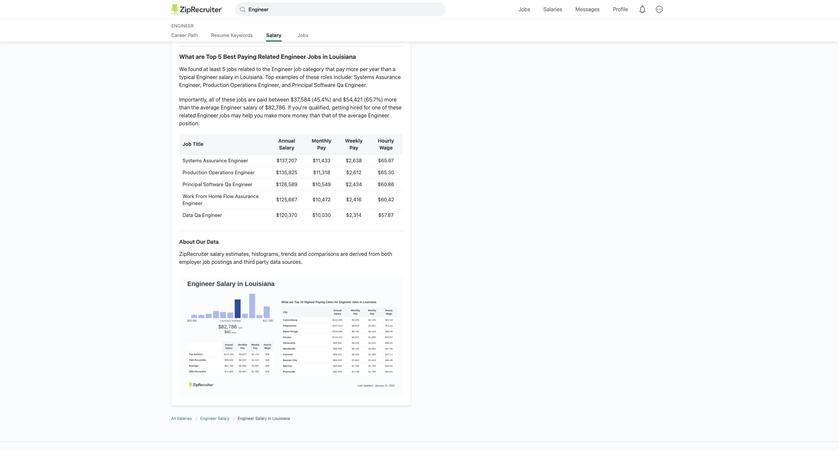 Task type: describe. For each thing, give the bounding box(es) containing it.
more inside we found at least 5 jobs related to the engineer job category that pay more per year than a typical engineer salary in louisiana. top examples of these roles include: systems assurance engineer, production operations engineer, and principal software qa engineer.
[[347, 66, 359, 72]]

what are top 5 best paying related engineer jobs in louisiana
[[179, 53, 356, 60]]

1 horizontal spatial louisiana
[[329, 53, 356, 60]]

for
[[364, 104, 371, 110]]

$54,421
[[343, 97, 363, 102]]

0 horizontal spatial jobs link
[[295, 32, 311, 42]]

qa inside we found at least 5 jobs related to the engineer job category that pay more per year than a typical engineer salary in louisiana. top examples of these roles include: systems assurance engineer, production operations engineer, and principal software qa engineer.
[[337, 82, 344, 88]]

$2,612
[[347, 169, 362, 175]]

assurance inside we found at least 5 jobs related to the engineer job category that pay more per year than a typical engineer salary in louisiana. top examples of these roles include: systems assurance engineer, production operations engineer, and principal software qa engineer.
[[376, 74, 401, 80]]

(65.7%)
[[364, 97, 383, 102]]

and inside "importantly, all of these jobs are paid between $37,584 (45.4%) and $54,421 (65.7%) more than the average engineer salary of $82,786. if you're qualified, getting hired for one of these related engineer jobs may help you make more money than that of the average engineer position."
[[333, 97, 342, 102]]

0 vertical spatial in
[[323, 53, 328, 60]]

$120,370
[[276, 212, 298, 218]]

profile
[[614, 6, 629, 12]]

include:
[[334, 74, 353, 80]]

salary inside we found at least 5 jobs related to the engineer job category that pay more per year than a typical engineer salary in louisiana. top examples of these roles include: systems assurance engineer, production operations engineer, and principal software qa engineer.
[[219, 74, 233, 80]]

$137,207
[[277, 157, 297, 163]]

career
[[171, 32, 187, 38]]

engineer up 'production operations engineer'
[[228, 157, 248, 163]]

$2,314
[[346, 212, 362, 218]]

$10,030
[[313, 212, 331, 218]]

all
[[171, 416, 176, 421]]

paying
[[238, 53, 257, 60]]

software inside we found at least 5 jobs related to the engineer job category that pay more per year than a typical engineer salary in louisiana. top examples of these roles include: systems assurance engineer, production operations engineer, and principal software qa engineer.
[[314, 82, 336, 88]]

louisiana.
[[240, 74, 264, 80]]

hired
[[351, 104, 363, 110]]

$60.86
[[378, 181, 395, 187]]

related
[[258, 53, 280, 60]]

$2,638
[[346, 157, 362, 163]]

ziprecruiter image
[[171, 4, 223, 16]]

1 engineer, from the left
[[179, 82, 202, 88]]

paid
[[257, 97, 267, 102]]

1 vertical spatial the
[[191, 104, 199, 110]]

1 horizontal spatial average
[[348, 112, 367, 118]]

career path
[[171, 32, 198, 38]]

$10,472
[[313, 197, 331, 203]]

between
[[269, 97, 289, 102]]

best
[[223, 53, 236, 60]]

1 vertical spatial assurance
[[203, 157, 227, 163]]

that inside we found at least 5 jobs related to the engineer job category that pay more per year than a typical engineer salary in louisiana. top examples of these roles include: systems assurance engineer, production operations engineer, and principal software qa engineer.
[[326, 66, 335, 72]]

third
[[244, 259, 255, 265]]

systems assurance engineer
[[183, 157, 248, 163]]

$65.30
[[378, 169, 395, 175]]

trends
[[282, 251, 297, 257]]

engineer down at
[[197, 74, 218, 80]]

wage
[[380, 144, 393, 150]]

0 horizontal spatial software
[[203, 181, 224, 187]]

both
[[382, 251, 393, 257]]

from
[[196, 193, 207, 199]]

$37,584
[[291, 97, 311, 102]]

2 vertical spatial jobs
[[220, 112, 230, 118]]

engineer up career path
[[171, 23, 194, 28]]

pay for monthly pay
[[317, 144, 326, 150]]

messages link
[[571, 0, 605, 19]]

of down getting
[[333, 112, 338, 118]]

about our data
[[179, 239, 219, 245]]

systems inside we found at least 5 jobs related to the engineer job category that pay more per year than a typical engineer salary in louisiana. top examples of these roles include: systems assurance engineer, production operations engineer, and principal software qa engineer.
[[354, 74, 375, 80]]

assurance inside work from home flow assurance engineer
[[235, 193, 259, 199]]

related inside "importantly, all of these jobs are paid between $37,584 (45.4%) and $54,421 (65.7%) more than the average engineer salary of $82,786. if you're qualified, getting hired for one of these related engineer jobs may help you make more money than that of the average engineer position."
[[179, 112, 196, 118]]

salary for engineer salary
[[218, 416, 230, 421]]

engineer down one
[[369, 112, 390, 118]]

and down estimates,
[[234, 259, 243, 265]]

title
[[193, 141, 204, 147]]

$126,589
[[276, 181, 298, 187]]

ziprecruiter salary estimates, histograms, trends and comparisons are derived from both employer job postings and third party data sources.
[[179, 251, 393, 265]]

all salaries
[[171, 416, 192, 421]]

estimates,
[[226, 251, 251, 257]]

monthly pay
[[312, 138, 332, 150]]

2 vertical spatial jobs
[[308, 53, 322, 60]]

least
[[210, 66, 221, 72]]

engineer salary
[[200, 416, 230, 421]]

0 horizontal spatial principal
[[183, 181, 202, 187]]

jobs inside tabs element
[[298, 32, 309, 38]]

1 horizontal spatial in
[[268, 416, 272, 421]]

1 vertical spatial production
[[183, 169, 207, 175]]

are inside ziprecruiter salary estimates, histograms, trends and comparisons are derived from both employer job postings and third party data sources.
[[341, 251, 348, 257]]

help
[[243, 112, 253, 118]]

category
[[303, 66, 324, 72]]

of right all
[[216, 97, 221, 102]]

party
[[256, 259, 269, 265]]

5 inside we found at least 5 jobs related to the engineer job category that pay more per year than a typical engineer salary in louisiana. top examples of these roles include: systems assurance engineer, production operations engineer, and principal software qa engineer.
[[223, 66, 226, 72]]

messages
[[576, 6, 600, 12]]

0 vertical spatial are
[[196, 53, 205, 60]]

$82,786.
[[265, 104, 287, 110]]

jobs inside main element
[[519, 6, 531, 12]]

main element
[[171, 0, 667, 19]]

if
[[288, 104, 291, 110]]

salaries link
[[539, 0, 568, 19]]

salary link
[[266, 32, 282, 40]]

derived
[[350, 251, 368, 257]]

data
[[270, 259, 281, 265]]

engineer salary link
[[200, 416, 231, 421]]

1 vertical spatial data
[[207, 239, 219, 245]]

0 horizontal spatial these
[[222, 97, 235, 102]]

job inside we found at least 5 jobs related to the engineer job category that pay more per year than a typical engineer salary in louisiana. top examples of these roles include: systems assurance engineer, production operations engineer, and principal software qa engineer.
[[294, 66, 302, 72]]

work
[[183, 193, 194, 199]]

engineer right engineer salary link
[[238, 416, 254, 421]]

comparisons
[[309, 251, 339, 257]]

about
[[179, 239, 195, 245]]

importantly, all of these jobs are paid between $37,584 (45.4%) and $54,421 (65.7%) more than the average engineer salary of $82,786. if you're qualified, getting hired for one of these related engineer jobs may help you make more money than that of the average engineer position.
[[179, 97, 402, 126]]

salary inside ziprecruiter salary estimates, histograms, trends and comparisons are derived from both employer job postings and third party data sources.
[[210, 251, 225, 257]]

in inside we found at least 5 jobs related to the engineer job category that pay more per year than a typical engineer salary in louisiana. top examples of these roles include: systems assurance engineer, production operations engineer, and principal software qa engineer.
[[235, 74, 239, 80]]

$11,318
[[313, 169, 330, 175]]

annual salary
[[279, 138, 295, 150]]

from
[[369, 251, 380, 257]]

examples
[[276, 74, 299, 80]]

engineer up flow
[[233, 181, 253, 187]]

one
[[372, 104, 381, 110]]

profile link
[[609, 0, 634, 19]]

what
[[179, 53, 195, 60]]

may
[[231, 112, 241, 118]]

hourly
[[378, 138, 394, 143]]

$135,825
[[276, 169, 298, 175]]

these inside we found at least 5 jobs related to the engineer job category that pay more per year than a typical engineer salary in louisiana. top examples of these roles include: systems assurance engineer, production operations engineer, and principal software qa engineer.
[[306, 74, 320, 80]]

roles
[[321, 74, 333, 80]]

position.
[[179, 120, 200, 126]]

notifications image
[[635, 2, 651, 17]]

production inside we found at least 5 jobs related to the engineer job category that pay more per year than a typical engineer salary in louisiana. top examples of these roles include: systems assurance engineer, production operations engineer, and principal software qa engineer.
[[203, 82, 229, 88]]

related inside we found at least 5 jobs related to the engineer job category that pay more per year than a typical engineer salary in louisiana. top examples of these roles include: systems assurance engineer, production operations engineer, and principal software qa engineer.
[[238, 66, 255, 72]]

job inside ziprecruiter salary estimates, histograms, trends and comparisons are derived from both employer job postings and third party data sources.
[[203, 259, 210, 265]]

tabs element
[[171, 32, 667, 42]]



Task type: locate. For each thing, give the bounding box(es) containing it.
1 horizontal spatial 5
[[223, 66, 226, 72]]

2 horizontal spatial assurance
[[376, 74, 401, 80]]

1 horizontal spatial software
[[314, 82, 336, 88]]

1 horizontal spatial the
[[263, 66, 270, 72]]

engineer, down typical
[[179, 82, 202, 88]]

0 vertical spatial jobs
[[227, 66, 237, 72]]

principal inside we found at least 5 jobs related to the engineer job category that pay more per year than a typical engineer salary in louisiana. top examples of these roles include: systems assurance engineer, production operations engineer, and principal software qa engineer.
[[292, 82, 313, 88]]

$65.97
[[378, 157, 394, 163]]

production operations engineer
[[183, 169, 255, 175]]

salary for engineer salary in louisiana
[[256, 416, 267, 421]]

job title
[[183, 141, 204, 147]]

our
[[196, 239, 206, 245]]

engineer up may
[[221, 104, 242, 110]]

jobs inside we found at least 5 jobs related to the engineer job category that pay more per year than a typical engineer salary in louisiana. top examples of these roles include: systems assurance engineer, production operations engineer, and principal software qa engineer.
[[227, 66, 237, 72]]

engineer up we found at least 5 jobs related to the engineer job category that pay more per year than a typical engineer salary in louisiana. top examples of these roles include: systems assurance engineer, production operations engineer, and principal software qa engineer.
[[281, 53, 306, 60]]

0 vertical spatial that
[[326, 66, 335, 72]]

more right (65.7%)
[[385, 97, 397, 102]]

and down examples
[[282, 82, 291, 88]]

qualified,
[[309, 104, 331, 110]]

1 horizontal spatial systems
[[354, 74, 375, 80]]

1 vertical spatial jobs link
[[295, 32, 311, 42]]

0 horizontal spatial salaries
[[177, 416, 192, 421]]

than down importantly,
[[179, 104, 190, 110]]

1 horizontal spatial more
[[347, 66, 359, 72]]

0 vertical spatial systems
[[354, 74, 375, 80]]

a
[[393, 66, 396, 72]]

0 horizontal spatial the
[[191, 104, 199, 110]]

are left derived
[[341, 251, 348, 257]]

systems
[[354, 74, 375, 80], [183, 157, 202, 163]]

2 vertical spatial the
[[339, 112, 347, 118]]

2 horizontal spatial the
[[339, 112, 347, 118]]

average down all
[[201, 104, 220, 110]]

engineer salary in louisiana
[[238, 416, 290, 421]]

and
[[282, 82, 291, 88], [333, 97, 342, 102], [298, 251, 307, 257], [234, 259, 243, 265]]

principal up $37,584
[[292, 82, 313, 88]]

$57.87
[[379, 212, 394, 218]]

1 vertical spatial operations
[[209, 169, 234, 175]]

1 horizontal spatial engineer,
[[258, 82, 281, 88]]

0 vertical spatial software
[[314, 82, 336, 88]]

1 vertical spatial average
[[348, 112, 367, 118]]

typical
[[179, 74, 195, 80]]

and up getting
[[333, 97, 342, 102]]

jobs link left salaries 'link'
[[514, 0, 536, 19]]

2 horizontal spatial more
[[385, 97, 397, 102]]

0 horizontal spatial in
[[235, 74, 239, 80]]

all
[[209, 97, 215, 102]]

data right our
[[207, 239, 219, 245]]

related up the position. in the top left of the page
[[179, 112, 196, 118]]

operations up "principal software qa engineer"
[[209, 169, 234, 175]]

more left the per
[[347, 66, 359, 72]]

0 horizontal spatial than
[[179, 104, 190, 110]]

these right one
[[389, 104, 402, 110]]

$11,433
[[313, 157, 331, 163]]

assurance down a
[[376, 74, 401, 80]]

0 vertical spatial louisiana
[[329, 53, 356, 60]]

engineer down all
[[197, 112, 219, 118]]

5 left 'best'
[[218, 53, 222, 60]]

jobs
[[227, 66, 237, 72], [237, 97, 247, 102], [220, 112, 230, 118]]

salary inside 'link'
[[266, 32, 282, 38]]

1 vertical spatial related
[[179, 112, 196, 118]]

2 engineer, from the left
[[258, 82, 281, 88]]

jobs link right salary 'link'
[[295, 32, 311, 42]]

resume
[[211, 32, 230, 38]]

1 vertical spatial jobs
[[237, 97, 247, 102]]

software down roles
[[314, 82, 336, 88]]

systems down the per
[[354, 74, 375, 80]]

are up "found"
[[196, 53, 205, 60]]

average down "hired"
[[348, 112, 367, 118]]

$2,416
[[346, 197, 362, 203]]

work from home flow assurance engineer
[[183, 193, 259, 206]]

1 vertical spatial principal
[[183, 181, 202, 187]]

more down if
[[279, 112, 291, 118]]

related up the louisiana.
[[238, 66, 255, 72]]

operations inside we found at least 5 jobs related to the engineer job category that pay more per year than a typical engineer salary in louisiana. top examples of these roles include: systems assurance engineer, production operations engineer, and principal software qa engineer.
[[231, 82, 257, 88]]

1 vertical spatial are
[[248, 97, 256, 102]]

5
[[218, 53, 222, 60], [223, 66, 226, 72]]

0 horizontal spatial related
[[179, 112, 196, 118]]

0 vertical spatial top
[[206, 53, 217, 60]]

of inside we found at least 5 jobs related to the engineer job category that pay more per year than a typical engineer salary in louisiana. top examples of these roles include: systems assurance engineer, production operations engineer, and principal software qa engineer.
[[300, 74, 305, 80]]

data
[[183, 212, 193, 218], [207, 239, 219, 245]]

0 vertical spatial average
[[201, 104, 220, 110]]

2 vertical spatial salary
[[210, 251, 225, 257]]

in
[[323, 53, 328, 60], [235, 74, 239, 80], [268, 416, 272, 421]]

production down systems assurance engineer
[[183, 169, 207, 175]]

qa
[[337, 82, 344, 88], [225, 181, 231, 187], [195, 212, 201, 218]]

0 vertical spatial related
[[238, 66, 255, 72]]

0 vertical spatial more
[[347, 66, 359, 72]]

production up all
[[203, 82, 229, 88]]

than down qualified,
[[310, 112, 321, 118]]

1 vertical spatial more
[[385, 97, 397, 102]]

related
[[238, 66, 255, 72], [179, 112, 196, 118]]

data down work
[[183, 212, 193, 218]]

and inside we found at least 5 jobs related to the engineer job category that pay more per year than a typical engineer salary in louisiana. top examples of these roles include: systems assurance engineer, production operations engineer, and principal software qa engineer.
[[282, 82, 291, 88]]

data qa engineer
[[183, 212, 222, 218]]

1 vertical spatial qa
[[225, 181, 231, 187]]

that down qualified,
[[322, 112, 331, 118]]

all salaries link
[[171, 416, 193, 421]]

qa down from
[[195, 212, 201, 218]]

assurance right flow
[[235, 193, 259, 199]]

pay inside weekly pay
[[350, 144, 359, 150]]

job
[[183, 141, 192, 147]]

5 right "least"
[[223, 66, 226, 72]]

1 horizontal spatial data
[[207, 239, 219, 245]]

0 horizontal spatial qa
[[195, 212, 201, 218]]

average
[[201, 104, 220, 110], [348, 112, 367, 118]]

career path link
[[171, 32, 198, 42]]

engineer up examples
[[272, 66, 293, 72]]

0 vertical spatial 5
[[218, 53, 222, 60]]

1 vertical spatial salary
[[243, 104, 258, 110]]

the
[[263, 66, 270, 72], [191, 104, 199, 110], [339, 112, 347, 118]]

0 vertical spatial these
[[306, 74, 320, 80]]

0 horizontal spatial top
[[206, 53, 217, 60]]

that inside "importantly, all of these jobs are paid between $37,584 (45.4%) and $54,421 (65.7%) more than the average engineer salary of $82,786. if you're qualified, getting hired for one of these related engineer jobs may help you make more money than that of the average engineer position."
[[322, 112, 331, 118]]

0 vertical spatial job
[[294, 66, 302, 72]]

pay for weekly pay
[[350, 144, 359, 150]]

0 horizontal spatial 5
[[218, 53, 222, 60]]

top up "least"
[[206, 53, 217, 60]]

2 vertical spatial than
[[310, 112, 321, 118]]

1 horizontal spatial top
[[266, 74, 274, 80]]

1 vertical spatial in
[[235, 74, 239, 80]]

pay inside monthly pay
[[317, 144, 326, 150]]

weekly pay
[[345, 138, 363, 150]]

histograms,
[[252, 251, 280, 257]]

2 vertical spatial assurance
[[235, 193, 259, 199]]

jobs right salary 'link'
[[298, 32, 309, 38]]

that
[[326, 66, 335, 72], [322, 112, 331, 118]]

job up examples
[[294, 66, 302, 72]]

systems down job title
[[183, 157, 202, 163]]

we
[[179, 66, 187, 72]]

2 horizontal spatial in
[[323, 53, 328, 60]]

2 vertical spatial are
[[341, 251, 348, 257]]

1 horizontal spatial pay
[[350, 144, 359, 150]]

assurance up 'production operations engineer'
[[203, 157, 227, 163]]

0 horizontal spatial engineer,
[[179, 82, 202, 88]]

2 horizontal spatial qa
[[337, 82, 344, 88]]

top left examples
[[266, 74, 274, 80]]

2 pay from the left
[[350, 144, 359, 150]]

salary down "least"
[[219, 74, 233, 80]]

jobs up category at left top
[[308, 53, 322, 60]]

monthly
[[312, 138, 332, 143]]

1 pay from the left
[[317, 144, 326, 150]]

0 horizontal spatial louisiana
[[273, 416, 290, 421]]

0 horizontal spatial systems
[[183, 157, 202, 163]]

sources.
[[282, 259, 303, 265]]

0 vertical spatial data
[[183, 212, 193, 218]]

operations
[[231, 82, 257, 88], [209, 169, 234, 175]]

salary inside "importantly, all of these jobs are paid between $37,584 (45.4%) and $54,421 (65.7%) more than the average engineer salary of $82,786. if you're qualified, getting hired for one of these related engineer jobs may help you make more money than that of the average engineer position."
[[243, 104, 258, 110]]

weekly
[[345, 138, 363, 143]]

the inside we found at least 5 jobs related to the engineer job category that pay more per year than a typical engineer salary in louisiana. top examples of these roles include: systems assurance engineer, production operations engineer, and principal software qa engineer.
[[263, 66, 270, 72]]

1 vertical spatial 5
[[223, 66, 226, 72]]

job down ziprecruiter
[[203, 259, 210, 265]]

1 horizontal spatial assurance
[[235, 193, 259, 199]]

money
[[292, 112, 308, 118]]

principal up work
[[183, 181, 202, 187]]

1 vertical spatial louisiana
[[273, 416, 290, 421]]

0 vertical spatial production
[[203, 82, 229, 88]]

assurance
[[376, 74, 401, 80], [203, 157, 227, 163], [235, 193, 259, 199]]

1 vertical spatial software
[[203, 181, 224, 187]]

1 horizontal spatial than
[[310, 112, 321, 118]]

2 horizontal spatial these
[[389, 104, 402, 110]]

job
[[294, 66, 302, 72], [203, 259, 210, 265]]

1 horizontal spatial are
[[248, 97, 256, 102]]

2 vertical spatial in
[[268, 416, 272, 421]]

jobs left salaries 'link'
[[519, 6, 531, 12]]

keywords
[[231, 32, 253, 38]]

software up home
[[203, 181, 224, 187]]

qa down include:
[[337, 82, 344, 88]]

the right to
[[263, 66, 270, 72]]

these down category at left top
[[306, 74, 320, 80]]

1 vertical spatial systems
[[183, 157, 202, 163]]

are inside "importantly, all of these jobs are paid between $37,584 (45.4%) and $54,421 (65.7%) more than the average engineer salary of $82,786. if you're qualified, getting hired for one of these related engineer jobs may help you make more money than that of the average engineer position."
[[248, 97, 256, 102]]

0 vertical spatial than
[[381, 66, 392, 72]]

$2,434
[[346, 181, 362, 187]]

0 horizontal spatial more
[[279, 112, 291, 118]]

postings
[[212, 259, 232, 265]]

2 vertical spatial more
[[279, 112, 291, 118]]

engineer inside work from home flow assurance engineer
[[183, 200, 203, 206]]

salary up help
[[243, 104, 258, 110]]

engineer right all salaries link at the left bottom
[[200, 416, 217, 421]]

you
[[254, 112, 263, 118]]

of down category at left top
[[300, 74, 305, 80]]

0 horizontal spatial average
[[201, 104, 220, 110]]

you're
[[293, 104, 308, 110]]

engineer.
[[345, 82, 368, 88]]

0 vertical spatial jobs link
[[514, 0, 536, 19]]

year
[[370, 66, 380, 72]]

1 vertical spatial that
[[322, 112, 331, 118]]

engineer down work
[[183, 200, 203, 206]]

than inside we found at least 5 jobs related to the engineer job category that pay more per year than a typical engineer salary in louisiana. top examples of these roles include: systems assurance engineer, production operations engineer, and principal software qa engineer.
[[381, 66, 392, 72]]

2 horizontal spatial are
[[341, 251, 348, 257]]

top inside we found at least 5 jobs related to the engineer job category that pay more per year than a typical engineer salary in louisiana. top examples of these roles include: systems assurance engineer, production operations engineer, and principal software qa engineer.
[[266, 74, 274, 80]]

engineer up "principal software qa engineer"
[[235, 169, 255, 175]]

engineer down work from home flow assurance engineer
[[202, 212, 222, 218]]

these
[[306, 74, 320, 80], [222, 97, 235, 102], [389, 104, 402, 110]]

production
[[203, 82, 229, 88], [183, 169, 207, 175]]

0 horizontal spatial pay
[[317, 144, 326, 150]]

2 horizontal spatial than
[[381, 66, 392, 72]]

that up roles
[[326, 66, 335, 72]]

at
[[204, 66, 208, 72]]

annual
[[279, 138, 295, 143]]

the down getting
[[339, 112, 347, 118]]

1 horizontal spatial related
[[238, 66, 255, 72]]

resume keywords link
[[211, 32, 253, 42]]

engineer salary in louisiana. average salary is $82,786 or $39.80 an hour image
[[179, 277, 403, 397]]

0 horizontal spatial job
[[203, 259, 210, 265]]

ziprecruiter
[[179, 251, 209, 257]]

2 vertical spatial qa
[[195, 212, 201, 218]]

1 horizontal spatial jobs link
[[514, 0, 536, 19]]

1 vertical spatial jobs
[[298, 32, 309, 38]]

0 vertical spatial salaries
[[544, 6, 563, 12]]

1 vertical spatial salaries
[[177, 416, 192, 421]]

1 horizontal spatial qa
[[225, 181, 231, 187]]

(45.4%)
[[312, 97, 332, 102]]

0 vertical spatial operations
[[231, 82, 257, 88]]

1 horizontal spatial these
[[306, 74, 320, 80]]

of down paid
[[259, 104, 264, 110]]

0 vertical spatial jobs
[[519, 6, 531, 12]]

qa up flow
[[225, 181, 231, 187]]

salaries inside 'link'
[[544, 6, 563, 12]]

1 vertical spatial top
[[266, 74, 274, 80]]

resume keywords
[[211, 32, 253, 38]]

Search job title or keyword text field
[[235, 3, 446, 16]]

1 vertical spatial than
[[179, 104, 190, 110]]

engineer, up paid
[[258, 82, 281, 88]]

per
[[360, 66, 368, 72]]

salary up the postings in the bottom left of the page
[[210, 251, 225, 257]]

getting
[[332, 104, 349, 110]]

and up sources.
[[298, 251, 307, 257]]

menu image
[[652, 2, 667, 17]]

principal software qa engineer
[[183, 181, 253, 187]]

0 horizontal spatial data
[[183, 212, 193, 218]]

1 vertical spatial job
[[203, 259, 210, 265]]

than left a
[[381, 66, 392, 72]]

pay down weekly
[[350, 144, 359, 150]]

home
[[209, 193, 222, 199]]

salaries
[[544, 6, 563, 12], [177, 416, 192, 421]]

salary for annual salary
[[279, 144, 295, 150]]

operations down the louisiana.
[[231, 82, 257, 88]]

$10,549
[[313, 181, 331, 187]]

top
[[206, 53, 217, 60], [266, 74, 274, 80]]

0 vertical spatial assurance
[[376, 74, 401, 80]]

path
[[188, 32, 198, 38]]

engineer,
[[179, 82, 202, 88], [258, 82, 281, 88]]

jobs left may
[[220, 112, 230, 118]]

these right all
[[222, 97, 235, 102]]

software
[[314, 82, 336, 88], [203, 181, 224, 187]]

employer
[[179, 259, 202, 265]]

are left paid
[[248, 97, 256, 102]]

found
[[188, 66, 202, 72]]

salary inside annual salary
[[279, 144, 295, 150]]

jobs up may
[[237, 97, 247, 102]]

the down importantly,
[[191, 104, 199, 110]]

pay down monthly
[[317, 144, 326, 150]]

of right one
[[382, 104, 387, 110]]

jobs down 'best'
[[227, 66, 237, 72]]



Task type: vqa. For each thing, say whether or not it's contained in the screenshot.


